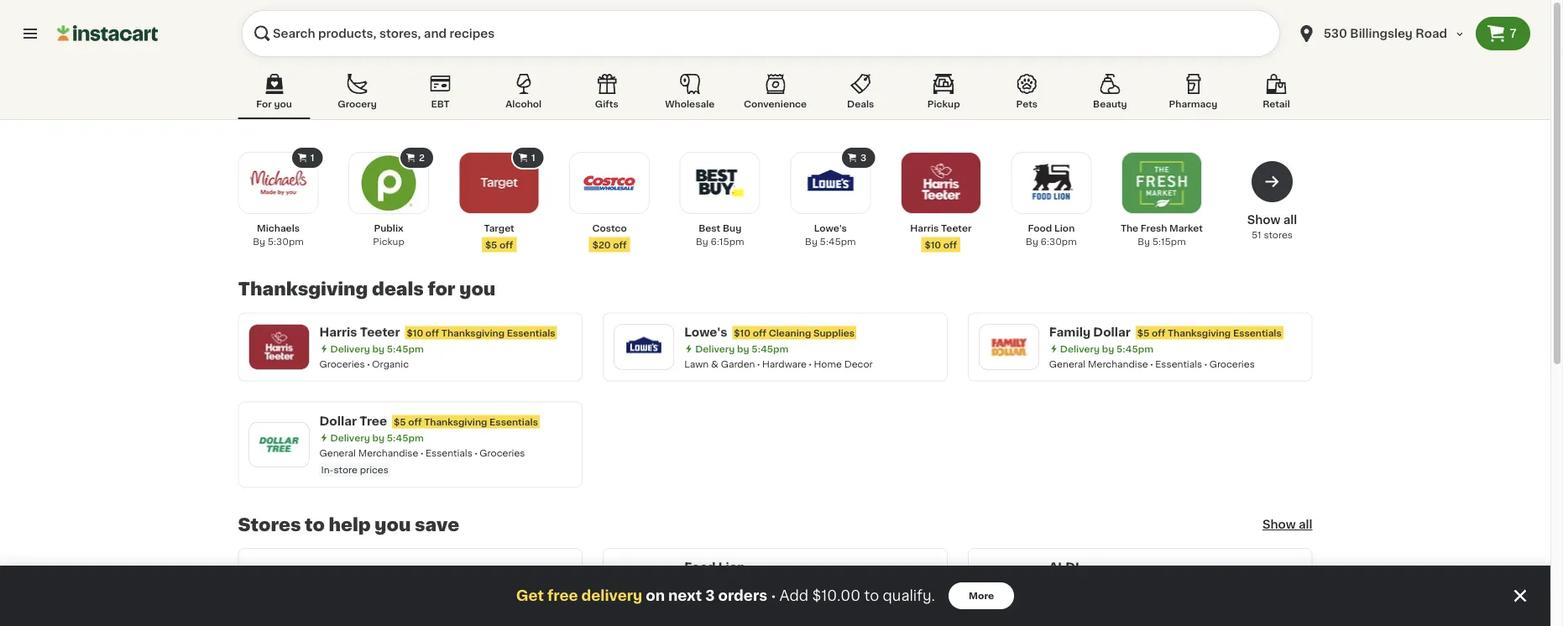 Task type: describe. For each thing, give the bounding box(es) containing it.
pets
[[1017, 100, 1038, 109]]

store
[[334, 466, 358, 475]]

cleaning
[[769, 328, 811, 338]]

stores
[[1264, 231, 1293, 240]]

5:45pm for dollar tree
[[387, 433, 424, 443]]

grocery
[[338, 100, 377, 109]]

food lion image
[[1023, 155, 1080, 212]]

show for show all
[[1263, 519, 1296, 531]]

Search field
[[242, 10, 1280, 57]]

lawn
[[685, 359, 709, 369]]

essentials for tree
[[490, 417, 538, 427]]

lion for food lion delivery by 6:30pm
[[719, 562, 745, 574]]

1 530 billingsley road button from the left
[[1287, 10, 1476, 57]]

6:15pm
[[711, 237, 744, 246]]

all for show all
[[1299, 519, 1313, 531]]

general for general merchandise essentials groceries
[[1050, 359, 1086, 369]]

$5 inside target $5 off
[[485, 240, 497, 249]]

5:45pm inside lowe's by 5:45pm
[[820, 237, 856, 246]]

add
[[780, 589, 809, 603]]

target $5 off
[[484, 224, 515, 249]]

market
[[1170, 224, 1203, 233]]

teeter inside 'harris teeter $10 off'
[[941, 224, 972, 233]]

billingsley
[[1351, 28, 1413, 39]]

delivery by 5:45pm for $10
[[695, 344, 789, 354]]

general merchandise essentials groceries in-store prices
[[320, 448, 525, 475]]

stores
[[238, 516, 301, 534]]

by for $10
[[737, 344, 750, 354]]

harris for $10 off
[[320, 578, 357, 590]]

pets button
[[991, 71, 1063, 119]]

•
[[771, 589, 776, 603]]

off inside family dollar $5 off thanksgiving essentials
[[1152, 328, 1166, 338]]

retail
[[1263, 100, 1290, 109]]

general merchandise essentials groceries
[[1050, 359, 1255, 369]]

convenience button
[[737, 71, 814, 119]]

tree
[[360, 415, 387, 427]]

save
[[415, 516, 459, 534]]

you inside button
[[274, 100, 292, 109]]

gifts
[[595, 100, 619, 109]]

off inside harris teeter $10 off thanksgiving essentials
[[426, 328, 439, 338]]

harris teeter $10 off thanksgiving essentials
[[320, 326, 556, 338]]

$10 down save
[[407, 580, 423, 589]]

get
[[516, 589, 544, 603]]

6:30pm inside food lion delivery by 6:30pm
[[752, 580, 789, 589]]

essentials inside general merchandise essentials groceries in-store prices
[[426, 448, 473, 458]]

alcohol
[[506, 100, 542, 109]]

pharmacy button
[[1157, 71, 1230, 119]]

3 inside treatment tracker modal dialog
[[706, 589, 715, 603]]

1 for michaels by 5:30pm
[[311, 153, 314, 162]]

publix pickup
[[373, 224, 405, 246]]

deals button
[[825, 71, 897, 119]]

orders
[[718, 589, 768, 603]]

buy
[[723, 224, 742, 233]]

show for show all 51 stores
[[1248, 214, 1281, 226]]

&
[[711, 359, 719, 369]]

deals
[[847, 100, 874, 109]]

6:00pm
[[1117, 580, 1154, 589]]

home
[[814, 359, 842, 369]]

you for stores to help you save
[[375, 516, 411, 534]]

0 horizontal spatial to
[[305, 516, 325, 534]]

lion for food lion by 6:30pm
[[1055, 224, 1075, 233]]

harris for $10 off thanksgiving essentials
[[320, 326, 357, 338]]

lowe's for lowe's by 5:45pm
[[814, 224, 847, 233]]

family dollar logo image
[[987, 325, 1031, 369]]

aldi
[[1050, 562, 1080, 574]]

2
[[419, 153, 425, 162]]

groceries for general merchandise essentials groceries
[[1210, 359, 1255, 369]]

delivery for dollar
[[330, 433, 370, 443]]

by inside best buy by 6:15pm
[[696, 237, 708, 246]]

ebt
[[431, 100, 450, 109]]

teeter for $10 off
[[360, 578, 400, 590]]

by inside michaels by 5:30pm
[[253, 237, 265, 246]]

target
[[484, 224, 515, 233]]

5:15pm
[[1153, 237, 1186, 246]]

ebt button
[[404, 71, 477, 119]]

pickup for pickup ready in 45 min
[[695, 595, 728, 604]]

delivery inside aldi delivery by 6:00pm
[[1060, 580, 1100, 589]]

for you button
[[238, 71, 310, 119]]

delivery for family
[[1060, 344, 1100, 354]]

free
[[547, 589, 578, 603]]

lowe's image
[[802, 155, 859, 212]]

51
[[1252, 231, 1262, 240]]

supplies
[[814, 328, 855, 338]]

merchandise for general merchandise essentials groceries
[[1088, 359, 1149, 369]]

thanksgiving for family dollar
[[1168, 328, 1231, 338]]

show all
[[1263, 519, 1313, 531]]

7 button
[[1476, 17, 1531, 50]]

show all button
[[1263, 516, 1313, 533]]

groceries organic
[[320, 359, 409, 369]]

beauty button
[[1074, 71, 1147, 119]]

best buy by 6:15pm
[[696, 224, 744, 246]]

2 530 billingsley road button from the left
[[1297, 10, 1466, 57]]

target image
[[471, 155, 528, 212]]

thanksgiving deals for you
[[238, 280, 496, 298]]

qualify.
[[883, 589, 935, 603]]

in-
[[321, 466, 334, 475]]

gifts button
[[571, 71, 643, 119]]

food lion by 6:30pm
[[1026, 224, 1077, 246]]

delivery
[[582, 589, 643, 603]]

lowe's by 5:45pm
[[805, 224, 856, 246]]

prices
[[360, 466, 389, 475]]

7
[[1510, 28, 1517, 39]]

groceries for general merchandise essentials groceries in-store prices
[[480, 448, 525, 458]]

shop categories tab list
[[238, 71, 1313, 119]]

harris teeter logo image
[[257, 325, 301, 369]]

best
[[699, 224, 721, 233]]

road
[[1416, 28, 1448, 39]]



Task type: locate. For each thing, give the bounding box(es) containing it.
food lion delivery by 6:30pm
[[685, 562, 789, 589]]

thanksgiving down "for"
[[442, 328, 505, 338]]

1 vertical spatial show
[[1263, 519, 1296, 531]]

1 vertical spatial lion
[[719, 562, 745, 574]]

to
[[305, 516, 325, 534], [864, 589, 879, 603]]

0 vertical spatial food
[[1028, 224, 1052, 233]]

1 horizontal spatial 1
[[531, 153, 535, 162]]

decor
[[844, 359, 873, 369]]

thanksgiving for dollar tree
[[424, 417, 487, 427]]

thanksgiving for harris teeter
[[442, 328, 505, 338]]

by up organic
[[372, 344, 385, 354]]

$10 inside lowe's $10 off cleaning supplies
[[734, 328, 751, 338]]

1 horizontal spatial 6:30pm
[[1041, 237, 1077, 246]]

best buy image
[[692, 155, 749, 212]]

0 vertical spatial merchandise
[[1088, 359, 1149, 369]]

michaels by 5:30pm
[[253, 224, 304, 246]]

delivery by 5:45pm up garden
[[695, 344, 789, 354]]

ready
[[730, 595, 758, 604]]

pickup button
[[908, 71, 980, 119]]

dollar left tree
[[320, 415, 357, 427]]

pickup ready in 45 min
[[695, 595, 803, 604]]

lion inside food lion by 6:30pm
[[1055, 224, 1075, 233]]

1 vertical spatial teeter
[[360, 326, 400, 338]]

530
[[1324, 28, 1348, 39]]

1 for target $5 off
[[531, 153, 535, 162]]

delivery for lowe's
[[695, 344, 735, 354]]

5:45pm for harris teeter
[[387, 344, 424, 354]]

by for tree
[[372, 433, 385, 443]]

general down family
[[1050, 359, 1086, 369]]

deals
[[372, 280, 424, 298]]

groceries left organic
[[320, 359, 365, 369]]

3 right next
[[706, 589, 715, 603]]

$10 up garden
[[734, 328, 751, 338]]

by for dollar
[[1102, 344, 1115, 354]]

$5
[[485, 240, 497, 249], [1138, 328, 1150, 338], [394, 417, 406, 427]]

general for general merchandise essentials groceries in-store prices
[[320, 448, 356, 458]]

all inside show all popup button
[[1299, 519, 1313, 531]]

0 vertical spatial you
[[274, 100, 292, 109]]

michaels
[[257, 224, 300, 233]]

by down fresh
[[1138, 237, 1150, 246]]

harris teeter image
[[913, 155, 970, 212]]

for you
[[256, 100, 292, 109]]

thanksgiving
[[238, 280, 368, 298], [442, 328, 505, 338], [1168, 328, 1231, 338], [424, 417, 487, 427]]

more button
[[949, 583, 1015, 610]]

1 vertical spatial general
[[320, 448, 356, 458]]

the fresh market image
[[1134, 155, 1191, 212]]

2 horizontal spatial $5
[[1138, 328, 1150, 338]]

teeter down harris teeter image
[[941, 224, 972, 233]]

food
[[1028, 224, 1052, 233], [685, 562, 716, 574]]

1 vertical spatial all
[[1299, 519, 1313, 531]]

0 vertical spatial harris teeter $10 off
[[910, 224, 972, 249]]

0 horizontal spatial lowe's
[[685, 326, 727, 338]]

0 horizontal spatial 1
[[311, 153, 314, 162]]

None search field
[[242, 10, 1280, 57]]

merchandise up prices
[[358, 448, 419, 458]]

lion up get free delivery on next 3 orders • add $10.00 to qualify. at bottom
[[719, 562, 745, 574]]

dollar right family
[[1094, 326, 1131, 338]]

food inside food lion delivery by 6:30pm
[[685, 562, 716, 574]]

costco image
[[581, 155, 638, 212]]

5:45pm down lowe's $10 off cleaning supplies
[[752, 344, 789, 354]]

off left cleaning in the bottom of the page
[[753, 328, 767, 338]]

dollar tree logo image
[[257, 423, 301, 467]]

0 horizontal spatial dollar
[[320, 415, 357, 427]]

more
[[969, 592, 994, 601]]

1 vertical spatial lowe's
[[685, 326, 727, 338]]

tab panel containing thanksgiving deals for you
[[230, 146, 1321, 626]]

essentials
[[507, 328, 556, 338], [1233, 328, 1282, 338], [1156, 359, 1203, 369], [490, 417, 538, 427], [426, 448, 473, 458]]

fresh
[[1141, 224, 1168, 233]]

0 horizontal spatial harris teeter $10 off
[[320, 578, 439, 590]]

1 vertical spatial harris teeter $10 off
[[320, 578, 439, 590]]

530 billingsley road button
[[1287, 10, 1476, 57], [1297, 10, 1466, 57]]

wholesale button
[[654, 71, 726, 119]]

delivery by 5:45pm up groceries organic
[[330, 344, 424, 354]]

0 horizontal spatial 3
[[706, 589, 715, 603]]

food down food lion "image"
[[1028, 224, 1052, 233]]

0 vertical spatial lowe's
[[814, 224, 847, 233]]

1 vertical spatial to
[[864, 589, 879, 603]]

1 horizontal spatial to
[[864, 589, 879, 603]]

aldi delivery by 6:00pm
[[1050, 562, 1154, 589]]

thanksgiving up general merchandise essentials groceries in-store prices
[[424, 417, 487, 427]]

thanksgiving inside family dollar $5 off thanksgiving essentials
[[1168, 328, 1231, 338]]

0 vertical spatial dollar
[[1094, 326, 1131, 338]]

by for teeter
[[372, 344, 385, 354]]

beauty
[[1093, 100, 1127, 109]]

$5 inside dollar tree $5 off thanksgiving essentials
[[394, 417, 406, 427]]

essentials for teeter
[[507, 328, 556, 338]]

1 vertical spatial merchandise
[[358, 448, 419, 458]]

1 horizontal spatial pickup
[[695, 595, 728, 604]]

by down "lowe's" image
[[805, 237, 818, 246]]

2 horizontal spatial you
[[460, 280, 496, 298]]

$5 up general merchandise essentials groceries
[[1138, 328, 1150, 338]]

merchandise for general merchandise essentials groceries in-store prices
[[358, 448, 419, 458]]

1 vertical spatial you
[[460, 280, 496, 298]]

1 by from the left
[[253, 237, 265, 246]]

retail button
[[1241, 71, 1313, 119]]

1 right target image
[[531, 153, 535, 162]]

publix
[[374, 224, 404, 233]]

delivery by 5:45pm for dollar
[[1060, 344, 1154, 354]]

pickup down the publix
[[373, 237, 405, 246]]

6:30pm inside food lion by 6:30pm
[[1041, 237, 1077, 246]]

lowe's for lowe's $10 off cleaning supplies
[[685, 326, 727, 338]]

off right $20
[[613, 240, 627, 249]]

harris teeter $10 off down help
[[320, 578, 439, 590]]

2 horizontal spatial groceries
[[1210, 359, 1255, 369]]

0 horizontal spatial general
[[320, 448, 356, 458]]

0 vertical spatial 6:30pm
[[1041, 237, 1077, 246]]

1 1 from the left
[[311, 153, 314, 162]]

costco $20 off
[[592, 224, 627, 249]]

min
[[786, 595, 803, 604]]

3 right "lowe's" image
[[861, 153, 867, 162]]

lowe's $10 off cleaning supplies
[[685, 326, 855, 338]]

teeter
[[941, 224, 972, 233], [360, 326, 400, 338], [360, 578, 400, 590]]

essentials inside dollar tree $5 off thanksgiving essentials
[[490, 417, 538, 427]]

0 vertical spatial harris
[[910, 224, 939, 233]]

delivery inside food lion delivery by 6:30pm
[[695, 580, 735, 589]]

delivery
[[330, 344, 370, 354], [695, 344, 735, 354], [1060, 344, 1100, 354], [330, 433, 370, 443], [695, 580, 735, 589], [1060, 580, 1100, 589]]

$20
[[593, 240, 611, 249]]

5 by from the left
[[1138, 237, 1150, 246]]

45
[[771, 595, 783, 604]]

harris teeter $10 off down harris teeter image
[[910, 224, 972, 249]]

lion
[[1055, 224, 1075, 233], [719, 562, 745, 574]]

by up garden
[[737, 344, 750, 354]]

merchandise down family dollar $5 off thanksgiving essentials
[[1088, 359, 1149, 369]]

1 horizontal spatial merchandise
[[1088, 359, 1149, 369]]

2 by from the left
[[696, 237, 708, 246]]

delivery up the &
[[695, 344, 735, 354]]

grocery button
[[321, 71, 393, 119]]

1 right 'michaels' image
[[311, 153, 314, 162]]

2 vertical spatial teeter
[[360, 578, 400, 590]]

delivery by 5:45pm down tree
[[330, 433, 424, 443]]

essentials inside family dollar $5 off thanksgiving essentials
[[1233, 328, 1282, 338]]

1 horizontal spatial lowe's
[[814, 224, 847, 233]]

all inside the show all 51 stores
[[1284, 214, 1298, 226]]

6:30pm down food lion "image"
[[1041, 237, 1077, 246]]

5:45pm for lowe's
[[752, 344, 789, 354]]

5:45pm for family dollar
[[1117, 344, 1154, 354]]

teeter down help
[[360, 578, 400, 590]]

food for food lion delivery by 6:30pm
[[685, 562, 716, 574]]

off
[[500, 240, 513, 249], [613, 240, 627, 249], [944, 240, 957, 249], [426, 328, 439, 338], [753, 328, 767, 338], [1152, 328, 1166, 338], [408, 417, 422, 427], [426, 580, 439, 589]]

$5 for family dollar
[[1138, 328, 1150, 338]]

groceries inside general merchandise essentials groceries in-store prices
[[480, 448, 525, 458]]

0 horizontal spatial food
[[685, 562, 716, 574]]

dollar tree $5 off thanksgiving essentials
[[320, 415, 538, 427]]

groceries down dollar tree $5 off thanksgiving essentials
[[480, 448, 525, 458]]

organic
[[372, 359, 409, 369]]

you right help
[[375, 516, 411, 534]]

2 vertical spatial you
[[375, 516, 411, 534]]

1 horizontal spatial lion
[[1055, 224, 1075, 233]]

by inside food lion delivery by 6:30pm
[[737, 580, 750, 589]]

5:30pm
[[268, 237, 304, 246]]

0 horizontal spatial pickup
[[373, 237, 405, 246]]

by up ready
[[737, 580, 750, 589]]

alcohol button
[[488, 71, 560, 119]]

0 horizontal spatial merchandise
[[358, 448, 419, 458]]

pharmacy
[[1169, 100, 1218, 109]]

off down "for"
[[426, 328, 439, 338]]

off down save
[[426, 580, 439, 589]]

0 vertical spatial pickup
[[928, 100, 960, 109]]

food inside food lion by 6:30pm
[[1028, 224, 1052, 233]]

0 horizontal spatial $5
[[394, 417, 406, 427]]

michaels image
[[250, 155, 307, 212]]

5:45pm up general merchandise essentials groceries
[[1117, 344, 1154, 354]]

general inside general merchandise essentials groceries in-store prices
[[320, 448, 356, 458]]

1 horizontal spatial you
[[375, 516, 411, 534]]

5:45pm down dollar tree $5 off thanksgiving essentials
[[387, 433, 424, 443]]

the
[[1121, 224, 1139, 233]]

1 vertical spatial pickup
[[373, 237, 405, 246]]

pickup for pickup
[[928, 100, 960, 109]]

0 vertical spatial show
[[1248, 214, 1281, 226]]

garden
[[721, 359, 755, 369]]

stores to help you save
[[238, 516, 459, 534]]

0 vertical spatial lion
[[1055, 224, 1075, 233]]

lion inside food lion delivery by 6:30pm
[[719, 562, 745, 574]]

delivery down tree
[[330, 433, 370, 443]]

delivery by 5:45pm for tree
[[330, 433, 424, 443]]

$10 down harris teeter image
[[925, 240, 941, 249]]

teeter for $10 off thanksgiving essentials
[[360, 326, 400, 338]]

next
[[668, 589, 702, 603]]

1 horizontal spatial food
[[1028, 224, 1052, 233]]

5:45pm down "lowe's" image
[[820, 237, 856, 246]]

harris down harris teeter image
[[910, 224, 939, 233]]

merchandise inside general merchandise essentials groceries in-store prices
[[358, 448, 419, 458]]

instacart image
[[57, 24, 158, 44]]

0 vertical spatial 3
[[861, 153, 867, 162]]

essentials for dollar
[[1233, 328, 1282, 338]]

by up general merchandise essentials groceries
[[1102, 344, 1115, 354]]

1 vertical spatial 6:30pm
[[752, 580, 789, 589]]

0 horizontal spatial 6:30pm
[[752, 580, 789, 589]]

convenience
[[744, 100, 807, 109]]

6:30pm
[[1041, 237, 1077, 246], [752, 580, 789, 589]]

0 vertical spatial $5
[[485, 240, 497, 249]]

off inside lowe's $10 off cleaning supplies
[[753, 328, 767, 338]]

by down tree
[[372, 433, 385, 443]]

teeter up organic
[[360, 326, 400, 338]]

1 horizontal spatial all
[[1299, 519, 1313, 531]]

harris up groceries organic
[[320, 326, 357, 338]]

1 vertical spatial food
[[685, 562, 716, 574]]

all for show all 51 stores
[[1284, 214, 1298, 226]]

the fresh market by 5:15pm
[[1121, 224, 1203, 246]]

2 vertical spatial harris
[[320, 578, 357, 590]]

$10 inside harris teeter $10 off thanksgiving essentials
[[407, 328, 423, 338]]

by inside the fresh market by 5:15pm
[[1138, 237, 1150, 246]]

lawn & garden hardware home decor
[[685, 359, 873, 369]]

1 horizontal spatial general
[[1050, 359, 1086, 369]]

tab panel
[[230, 146, 1321, 626]]

0 horizontal spatial lion
[[719, 562, 745, 574]]

essentials inside harris teeter $10 off thanksgiving essentials
[[507, 328, 556, 338]]

food up next
[[685, 562, 716, 574]]

off inside costco $20 off
[[613, 240, 627, 249]]

family dollar $5 off thanksgiving essentials
[[1050, 326, 1282, 338]]

1 horizontal spatial dollar
[[1094, 326, 1131, 338]]

delivery up ready
[[695, 580, 735, 589]]

0 vertical spatial all
[[1284, 214, 1298, 226]]

publix image
[[360, 155, 417, 212]]

0 vertical spatial to
[[305, 516, 325, 534]]

off down harris teeter image
[[944, 240, 957, 249]]

off down 'target'
[[500, 240, 513, 249]]

0 horizontal spatial you
[[274, 100, 292, 109]]

5:45pm up organic
[[387, 344, 424, 354]]

lowe's inside lowe's by 5:45pm
[[814, 224, 847, 233]]

$10 up organic
[[407, 328, 423, 338]]

general up store
[[320, 448, 356, 458]]

lowe's up the &
[[685, 326, 727, 338]]

show all 51 stores
[[1248, 214, 1298, 240]]

0 horizontal spatial groceries
[[320, 359, 365, 369]]

3 by from the left
[[805, 237, 818, 246]]

wholesale
[[665, 100, 715, 109]]

off inside target $5 off
[[500, 240, 513, 249]]

delivery up groceries organic
[[330, 344, 370, 354]]

merchandise
[[1088, 359, 1149, 369], [358, 448, 419, 458]]

2 vertical spatial $5
[[394, 417, 406, 427]]

thanksgiving inside harris teeter $10 off thanksgiving essentials
[[442, 328, 505, 338]]

show inside popup button
[[1263, 519, 1296, 531]]

1 vertical spatial harris
[[320, 326, 357, 338]]

$5 down 'target'
[[485, 240, 497, 249]]

groceries down family dollar $5 off thanksgiving essentials
[[1210, 359, 1255, 369]]

delivery by 5:45pm down family
[[1060, 344, 1154, 354]]

harris teeter $10 off
[[910, 224, 972, 249], [320, 578, 439, 590]]

530 billingsley road
[[1324, 28, 1448, 39]]

6:30pm up •
[[752, 580, 789, 589]]

you right "for"
[[460, 280, 496, 298]]

by down best
[[696, 237, 708, 246]]

on
[[646, 589, 665, 603]]

by left 6:00pm on the bottom of page
[[1102, 580, 1115, 589]]

2 vertical spatial pickup
[[695, 595, 728, 604]]

delivery down family
[[1060, 344, 1100, 354]]

1 horizontal spatial groceries
[[480, 448, 525, 458]]

pickup inside button
[[928, 100, 960, 109]]

thanksgiving inside dollar tree $5 off thanksgiving essentials
[[424, 417, 487, 427]]

by inside food lion by 6:30pm
[[1026, 237, 1039, 246]]

thanksgiving down 5:30pm
[[238, 280, 368, 298]]

delivery for harris
[[330, 344, 370, 354]]

$5 for dollar tree
[[394, 417, 406, 427]]

0 horizontal spatial all
[[1284, 214, 1298, 226]]

2 horizontal spatial pickup
[[928, 100, 960, 109]]

delivery by 5:45pm
[[330, 344, 424, 354], [695, 344, 789, 354], [1060, 344, 1154, 354], [330, 433, 424, 443]]

1 vertical spatial dollar
[[320, 415, 357, 427]]

off inside dollar tree $5 off thanksgiving essentials
[[408, 417, 422, 427]]

show inside the show all 51 stores
[[1248, 214, 1281, 226]]

$5 right tree
[[394, 417, 406, 427]]

1 vertical spatial $5
[[1138, 328, 1150, 338]]

pickup left ready
[[695, 595, 728, 604]]

1 horizontal spatial 3
[[861, 153, 867, 162]]

costco
[[592, 224, 627, 233]]

hardware
[[762, 359, 807, 369]]

harris down stores to help you save at bottom left
[[320, 578, 357, 590]]

4 by from the left
[[1026, 237, 1039, 246]]

lion down food lion "image"
[[1055, 224, 1075, 233]]

pickup up harris teeter image
[[928, 100, 960, 109]]

3
[[861, 153, 867, 162], [706, 589, 715, 603]]

to right $10.00
[[864, 589, 879, 603]]

off up general merchandise essentials groceries in-store prices
[[408, 417, 422, 427]]

0 vertical spatial general
[[1050, 359, 1086, 369]]

to inside treatment tracker modal dialog
[[864, 589, 879, 603]]

get free delivery on next 3 orders • add $10.00 to qualify.
[[516, 589, 935, 603]]

1 horizontal spatial harris teeter $10 off
[[910, 224, 972, 249]]

in
[[760, 595, 769, 604]]

for
[[256, 100, 272, 109]]

1 vertical spatial 3
[[706, 589, 715, 603]]

you right for
[[274, 100, 292, 109]]

thanksgiving up general merchandise essentials groceries
[[1168, 328, 1231, 338]]

to left help
[[305, 516, 325, 534]]

help
[[329, 516, 371, 534]]

1 horizontal spatial $5
[[485, 240, 497, 249]]

delivery by 5:45pm for teeter
[[330, 344, 424, 354]]

lowe's down "lowe's" image
[[814, 224, 847, 233]]

by inside lowe's by 5:45pm
[[805, 237, 818, 246]]

by inside aldi delivery by 6:00pm
[[1102, 580, 1115, 589]]

by down 'michaels'
[[253, 237, 265, 246]]

by down food lion "image"
[[1026, 237, 1039, 246]]

lowe's logo image
[[622, 325, 666, 369]]

you for thanksgiving deals for you
[[460, 280, 496, 298]]

treatment tracker modal dialog
[[0, 566, 1551, 626]]

0 vertical spatial teeter
[[941, 224, 972, 233]]

off up general merchandise essentials groceries
[[1152, 328, 1166, 338]]

delivery down aldi
[[1060, 580, 1100, 589]]

2 1 from the left
[[531, 153, 535, 162]]

food for food lion by 6:30pm
[[1028, 224, 1052, 233]]

$5 inside family dollar $5 off thanksgiving essentials
[[1138, 328, 1150, 338]]

$10.00
[[812, 589, 861, 603]]



Task type: vqa. For each thing, say whether or not it's contained in the screenshot.
the right 'Pickup'
yes



